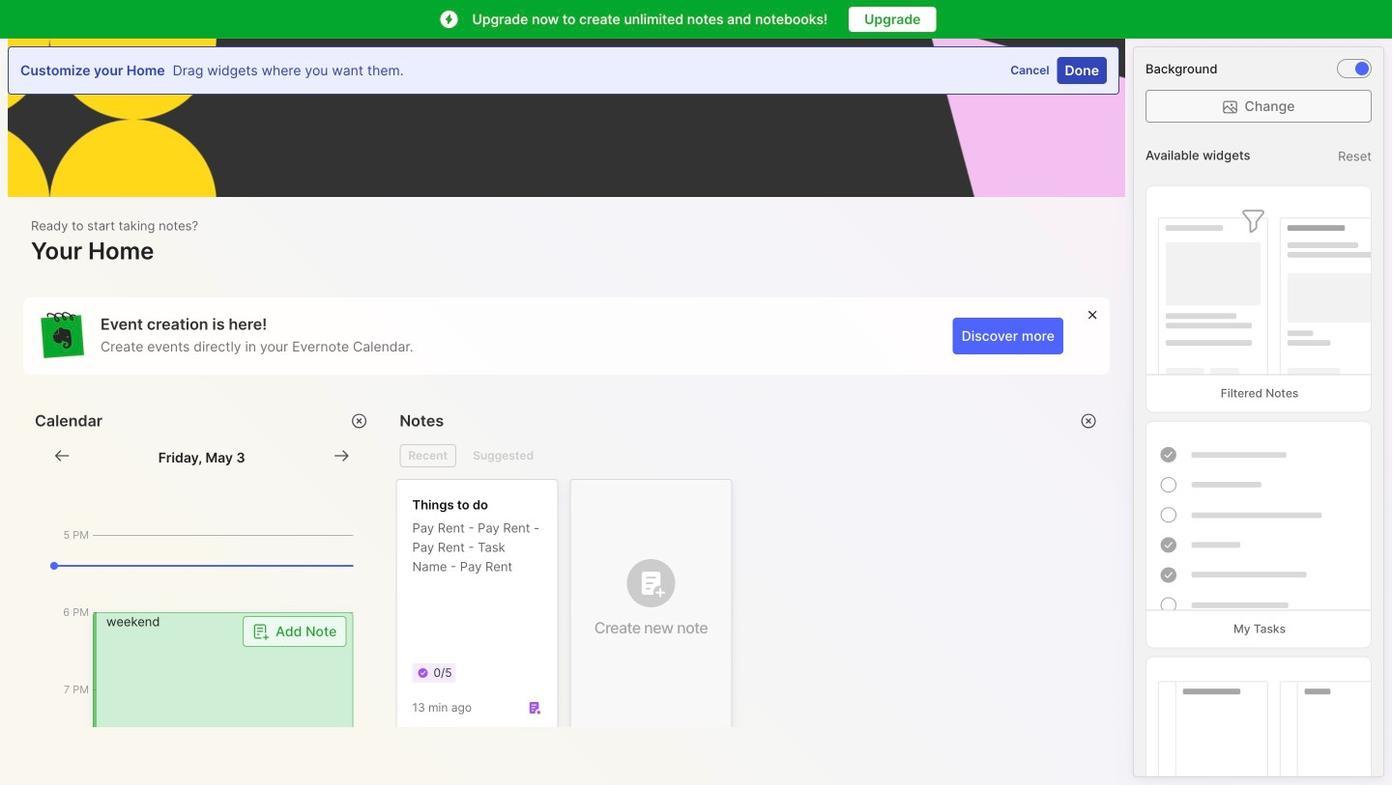 Task type: vqa. For each thing, say whether or not it's contained in the screenshot.
'row group'
no



Task type: locate. For each thing, give the bounding box(es) containing it.
background image
[[1355, 62, 1369, 75]]



